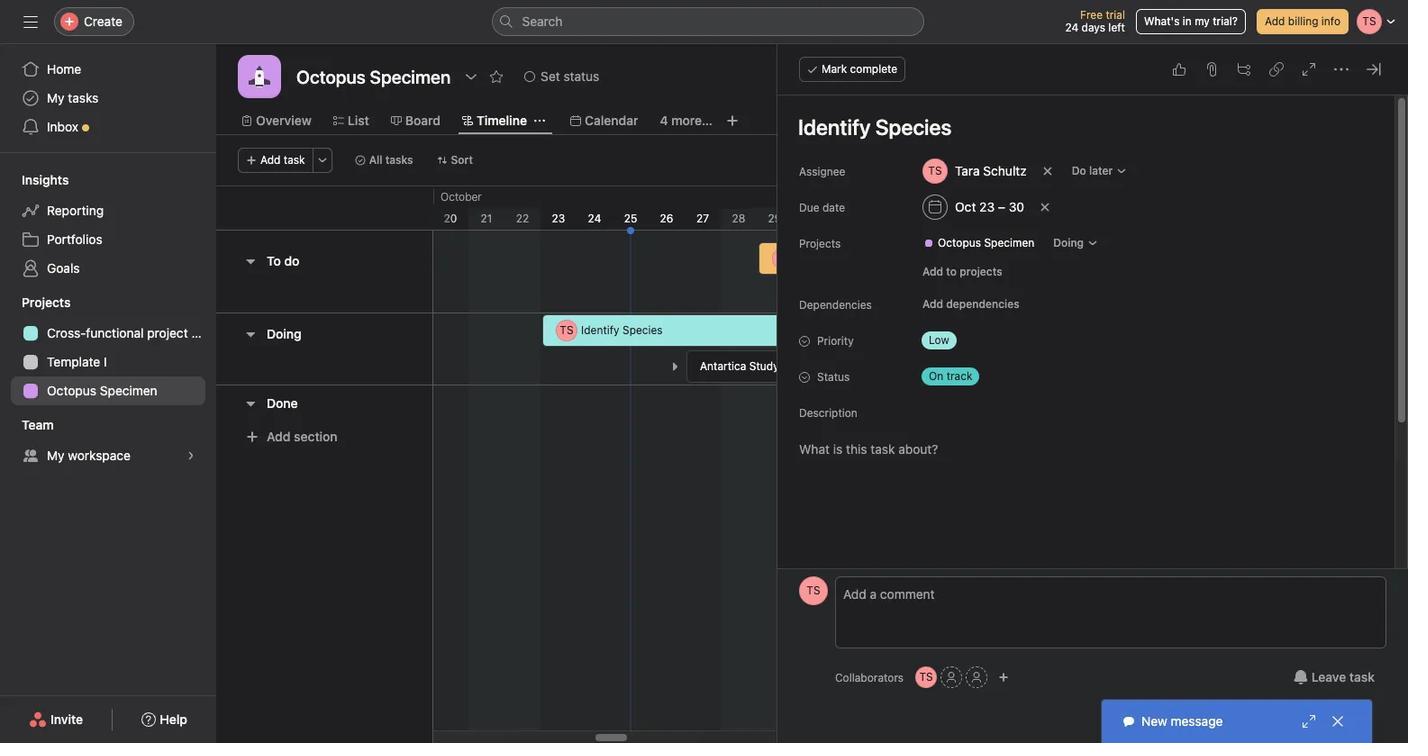 Task type: locate. For each thing, give the bounding box(es) containing it.
more actions image
[[317, 155, 328, 166]]

add left billing
[[1265, 14, 1285, 28]]

do
[[1072, 164, 1086, 178]]

done
[[267, 395, 298, 410]]

projects
[[960, 265, 1003, 278]]

projects element
[[0, 287, 216, 409]]

0 vertical spatial octopus specimen link
[[916, 234, 1042, 252]]

1 vertical spatial task
[[1350, 669, 1375, 685]]

in
[[1183, 14, 1192, 28]]

1 vertical spatial octopus specimen
[[47, 383, 157, 398]]

section
[[294, 429, 338, 444]]

octopus up add to projects
[[938, 236, 981, 250]]

search list box
[[492, 7, 924, 36]]

collapse task list for the section doing image
[[243, 327, 258, 341]]

task inside identify species dialog
[[1350, 669, 1375, 685]]

0 vertical spatial ts
[[560, 323, 574, 337]]

4
[[660, 113, 668, 128]]

main content
[[779, 96, 1393, 743]]

specimen inside main content
[[984, 236, 1035, 250]]

1 my from the top
[[47, 90, 64, 105]]

specimen
[[984, 236, 1035, 250], [100, 383, 157, 398]]

add up low
[[923, 297, 943, 311]]

1 vertical spatial projects
[[22, 295, 71, 310]]

mark complete
[[822, 62, 898, 76]]

1 vertical spatial my
[[47, 448, 64, 463]]

1 horizontal spatial task
[[1350, 669, 1375, 685]]

what's
[[1144, 14, 1180, 28]]

0 horizontal spatial ts
[[560, 323, 574, 337]]

tasks
[[68, 90, 99, 105], [385, 153, 413, 167]]

24 inside free trial 24 days left
[[1065, 21, 1079, 34]]

1 horizontal spatial ts button
[[916, 667, 937, 688]]

1 vertical spatial specimen
[[100, 383, 157, 398]]

0 horizontal spatial ts button
[[799, 577, 828, 605]]

free trial 24 days left
[[1065, 8, 1125, 34]]

insights button
[[0, 171, 69, 189]]

Task Name text field
[[787, 106, 1373, 148]]

my up inbox
[[47, 90, 64, 105]]

on track
[[929, 369, 973, 383]]

overview
[[256, 113, 312, 128]]

0 vertical spatial projects
[[799, 237, 841, 250]]

description
[[799, 406, 858, 420]]

my for my workspace
[[47, 448, 64, 463]]

0 horizontal spatial task
[[284, 153, 305, 167]]

octopus specimen link up projects
[[916, 234, 1042, 252]]

to
[[267, 253, 281, 269]]

more actions for this task image
[[1334, 62, 1349, 77]]

add inside add to projects button
[[923, 265, 943, 278]]

billing
[[1288, 14, 1319, 28]]

main content containing tara schultz
[[779, 96, 1393, 743]]

portfolios link
[[11, 225, 205, 254]]

list link
[[333, 111, 369, 131]]

octopus specimen down i
[[47, 383, 157, 398]]

add billing info
[[1265, 14, 1341, 28]]

portfolios
[[47, 232, 102, 247]]

0 likes. click to like this task image
[[1172, 62, 1187, 77]]

set
[[541, 68, 560, 84]]

add
[[1265, 14, 1285, 28], [260, 153, 281, 167], [923, 265, 943, 278], [923, 297, 943, 311], [267, 429, 291, 444]]

0 vertical spatial octopus specimen
[[938, 236, 1035, 250]]

0 horizontal spatial projects
[[22, 295, 71, 310]]

26
[[660, 212, 673, 225]]

tasks inside "dropdown button"
[[385, 153, 413, 167]]

add down done "button"
[[267, 429, 291, 444]]

add down overview link
[[260, 153, 281, 167]]

1 vertical spatial octopus
[[47, 383, 96, 398]]

on
[[929, 369, 944, 383]]

days
[[1082, 21, 1106, 34]]

0 vertical spatial octopus
[[938, 236, 981, 250]]

what's in my trial? button
[[1136, 9, 1246, 34]]

trial?
[[1213, 14, 1238, 28]]

23 left –
[[980, 199, 995, 214]]

status
[[564, 68, 599, 84]]

octopus inside main content
[[938, 236, 981, 250]]

collaborators
[[835, 671, 904, 684]]

add inside add dependencies 'button'
[[923, 297, 943, 311]]

tasks down "home"
[[68, 90, 99, 105]]

0 vertical spatial tasks
[[68, 90, 99, 105]]

do later
[[1072, 164, 1113, 178]]

0 horizontal spatial specimen
[[100, 383, 157, 398]]

invite
[[51, 712, 83, 727]]

doing down the do
[[1054, 236, 1084, 250]]

1 vertical spatial tasks
[[385, 153, 413, 167]]

doing
[[1054, 236, 1084, 250], [267, 326, 302, 341]]

ts button
[[799, 577, 828, 605], [916, 667, 937, 688]]

add inside add task button
[[260, 153, 281, 167]]

0 horizontal spatial octopus specimen
[[47, 383, 157, 398]]

1 horizontal spatial doing
[[1054, 236, 1084, 250]]

to
[[946, 265, 957, 278]]

24
[[1065, 21, 1079, 34], [588, 212, 601, 225]]

dependencies
[[946, 297, 1020, 311]]

0 vertical spatial my
[[47, 90, 64, 105]]

antartica study
[[700, 360, 779, 373]]

tasks inside global element
[[68, 90, 99, 105]]

specimen down template i link
[[100, 383, 157, 398]]

0 vertical spatial 24
[[1065, 21, 1079, 34]]

24 left 25
[[588, 212, 601, 225]]

add section
[[267, 429, 338, 444]]

my tasks
[[47, 90, 99, 105]]

0 horizontal spatial octopus specimen link
[[11, 377, 205, 405]]

1 horizontal spatial ts
[[807, 584, 821, 597]]

23 right 22 on the top of the page
[[552, 212, 565, 225]]

add for add dependencies
[[923, 297, 943, 311]]

0 vertical spatial doing
[[1054, 236, 1084, 250]]

add to projects
[[923, 265, 1003, 278]]

low
[[929, 333, 949, 347]]

create
[[84, 14, 122, 29]]

octopus specimen up projects
[[938, 236, 1035, 250]]

tab actions image
[[534, 115, 545, 126]]

octopus specimen link inside projects element
[[11, 377, 205, 405]]

task
[[284, 153, 305, 167], [1350, 669, 1375, 685]]

help button
[[130, 704, 199, 736]]

29
[[768, 212, 782, 225]]

1 horizontal spatial octopus specimen link
[[916, 234, 1042, 252]]

1 vertical spatial doing
[[267, 326, 302, 341]]

1 horizontal spatial octopus
[[938, 236, 981, 250]]

specimen down 30
[[984, 236, 1035, 250]]

add task button
[[238, 148, 313, 173]]

rocket image
[[249, 66, 270, 87]]

2 horizontal spatial ts
[[919, 670, 933, 684]]

23
[[980, 199, 995, 214], [552, 212, 565, 225]]

1 horizontal spatial projects
[[799, 237, 841, 250]]

octopus specimen link down i
[[11, 377, 205, 405]]

template
[[47, 354, 100, 369]]

add to projects button
[[915, 259, 1011, 285]]

home
[[47, 61, 81, 77]]

add for add section
[[267, 429, 291, 444]]

timeline link
[[462, 111, 527, 131]]

1 horizontal spatial octopus specimen
[[938, 236, 1035, 250]]

0 horizontal spatial octopus
[[47, 383, 96, 398]]

2 vertical spatial ts
[[919, 670, 933, 684]]

show subtasks for task antartica study image
[[669, 361, 680, 372]]

remove assignee image
[[1042, 166, 1053, 177]]

add billing info button
[[1257, 9, 1349, 34]]

inbox link
[[11, 113, 205, 141]]

my inside global element
[[47, 90, 64, 105]]

tasks right all
[[385, 153, 413, 167]]

tara schultz button
[[915, 155, 1035, 187]]

octopus specimen link inside main content
[[916, 234, 1042, 252]]

1 vertical spatial ts
[[807, 584, 821, 597]]

doing inside popup button
[[1054, 236, 1084, 250]]

invite button
[[17, 704, 95, 736]]

doing right collapse task list for the section doing image
[[267, 326, 302, 341]]

task for leave task
[[1350, 669, 1375, 685]]

assignee
[[799, 165, 846, 178]]

None text field
[[292, 60, 455, 93]]

25
[[624, 212, 637, 225]]

timeline
[[477, 113, 527, 128]]

add inside add billing info button
[[1265, 14, 1285, 28]]

1 horizontal spatial tasks
[[385, 153, 413, 167]]

0 vertical spatial specimen
[[984, 236, 1035, 250]]

2 my from the top
[[47, 448, 64, 463]]

add dependencies button
[[915, 292, 1028, 317]]

task left more actions image
[[284, 153, 305, 167]]

due
[[799, 201, 820, 214]]

mark complete button
[[799, 57, 906, 82]]

hide sidebar image
[[23, 14, 38, 29]]

projects down due date
[[799, 237, 841, 250]]

add left to
[[923, 265, 943, 278]]

1 horizontal spatial specimen
[[984, 236, 1035, 250]]

track
[[947, 369, 973, 383]]

1 vertical spatial 24
[[588, 212, 601, 225]]

my workspace
[[47, 448, 131, 463]]

global element
[[0, 44, 216, 152]]

team
[[22, 417, 54, 432]]

projects up cross-
[[22, 295, 71, 310]]

what's in my trial?
[[1144, 14, 1238, 28]]

close image
[[1331, 715, 1345, 729]]

octopus down template
[[47, 383, 96, 398]]

tara
[[955, 163, 980, 178]]

30
[[1009, 199, 1024, 214]]

my down 'team'
[[47, 448, 64, 463]]

my inside teams 'element'
[[47, 448, 64, 463]]

24 left days
[[1065, 21, 1079, 34]]

1 horizontal spatial 23
[[980, 199, 995, 214]]

identify species dialog
[[778, 44, 1408, 743]]

clear due date image
[[1040, 202, 1051, 213]]

1 vertical spatial octopus specimen link
[[11, 377, 205, 405]]

leave task
[[1312, 669, 1375, 685]]

0 horizontal spatial 24
[[588, 212, 601, 225]]

0 vertical spatial task
[[284, 153, 305, 167]]

1 horizontal spatial 24
[[1065, 21, 1079, 34]]

task right leave
[[1350, 669, 1375, 685]]

close details image
[[1367, 62, 1381, 77]]

add inside add section button
[[267, 429, 291, 444]]

oct 23 – 30
[[955, 199, 1024, 214]]

0 horizontal spatial tasks
[[68, 90, 99, 105]]

expand new message image
[[1302, 715, 1316, 729]]



Task type: describe. For each thing, give the bounding box(es) containing it.
do later button
[[1064, 159, 1136, 184]]

task for add task
[[284, 153, 305, 167]]

project
[[147, 325, 188, 341]]

template i link
[[11, 348, 205, 377]]

create button
[[54, 7, 134, 36]]

see details, my workspace image
[[186, 451, 196, 461]]

date
[[823, 201, 845, 214]]

27
[[696, 212, 709, 225]]

0 vertical spatial ts button
[[799, 577, 828, 605]]

my workspace link
[[11, 442, 205, 470]]

collapse task list for the section done image
[[243, 396, 258, 410]]

later
[[1089, 164, 1113, 178]]

1 vertical spatial ts button
[[916, 667, 937, 688]]

my
[[1195, 14, 1210, 28]]

ts for ts button to the top
[[807, 584, 821, 597]]

calendar
[[585, 113, 638, 128]]

on track button
[[915, 364, 1023, 389]]

tasks for all tasks
[[385, 153, 413, 167]]

tasks for my tasks
[[68, 90, 99, 105]]

octopus specimen inside projects element
[[47, 383, 157, 398]]

cross-
[[47, 325, 86, 341]]

trial
[[1106, 8, 1125, 22]]

board link
[[391, 111, 441, 131]]

projects button
[[0, 294, 71, 312]]

ts for bottommost ts button
[[919, 670, 933, 684]]

projects inside main content
[[799, 237, 841, 250]]

oct
[[955, 199, 976, 214]]

0 horizontal spatial doing
[[267, 326, 302, 341]]

sort
[[451, 153, 473, 167]]

functional
[[86, 325, 144, 341]]

i
[[104, 354, 107, 369]]

set status
[[541, 68, 599, 84]]

to do button
[[267, 245, 299, 278]]

free
[[1080, 8, 1103, 22]]

add dependencies
[[923, 297, 1020, 311]]

octopus inside projects element
[[47, 383, 96, 398]]

add tab image
[[725, 114, 740, 128]]

sort button
[[428, 148, 481, 173]]

goals
[[47, 260, 80, 276]]

workspace
[[68, 448, 131, 463]]

–
[[998, 199, 1005, 214]]

all
[[369, 153, 382, 167]]

22
[[516, 212, 529, 225]]

do
[[284, 253, 299, 269]]

identify species
[[581, 323, 663, 337]]

all tasks
[[369, 153, 413, 167]]

show options image
[[464, 69, 479, 84]]

plan
[[191, 325, 216, 341]]

board
[[405, 113, 441, 128]]

add for add billing info
[[1265, 14, 1285, 28]]

october
[[441, 190, 482, 204]]

new message
[[1142, 714, 1223, 729]]

cross-functional project plan
[[47, 325, 216, 341]]

list
[[348, 113, 369, 128]]

leave
[[1312, 669, 1346, 685]]

full screen image
[[1302, 62, 1316, 77]]

home link
[[11, 55, 205, 84]]

doing button
[[1045, 231, 1107, 256]]

insights element
[[0, 164, 216, 287]]

study
[[749, 360, 779, 373]]

28
[[732, 212, 746, 225]]

species
[[623, 323, 663, 337]]

add task
[[260, 153, 305, 167]]

my tasks link
[[11, 84, 205, 113]]

to do
[[267, 253, 299, 269]]

low button
[[915, 328, 1023, 353]]

schultz
[[983, 163, 1027, 178]]

add subtask image
[[1237, 62, 1252, 77]]

add for add to projects
[[923, 265, 943, 278]]

octopus specimen inside main content
[[938, 236, 1035, 250]]

add to starred image
[[489, 69, 504, 84]]

20
[[444, 212, 457, 225]]

attachments: add a file to this task, identify species image
[[1205, 62, 1219, 77]]

priority
[[817, 334, 854, 348]]

overview link
[[241, 111, 312, 131]]

main content inside identify species dialog
[[779, 96, 1393, 743]]

specimen inside projects element
[[100, 383, 157, 398]]

reporting
[[47, 203, 104, 218]]

dependencies
[[799, 298, 872, 312]]

all tasks button
[[347, 148, 421, 173]]

reporting link
[[11, 196, 205, 225]]

my for my tasks
[[47, 90, 64, 105]]

antartica
[[700, 360, 746, 373]]

leave task button
[[1282, 661, 1387, 694]]

teams element
[[0, 409, 216, 474]]

add for add task
[[260, 153, 281, 167]]

complete
[[850, 62, 898, 76]]

copy task link image
[[1270, 62, 1284, 77]]

21
[[481, 212, 492, 225]]

add or remove collaborators image
[[998, 672, 1009, 683]]

search button
[[492, 7, 924, 36]]

23 inside identify species dialog
[[980, 199, 995, 214]]

doing button
[[267, 318, 302, 351]]

info
[[1322, 14, 1341, 28]]

cross-functional project plan link
[[11, 319, 216, 348]]

due date
[[799, 201, 845, 214]]

projects inside "dropdown button"
[[22, 295, 71, 310]]

collapse task list for the section to do image
[[243, 254, 258, 269]]

goals link
[[11, 254, 205, 283]]

4 more…
[[660, 113, 713, 128]]

set status button
[[516, 64, 608, 89]]

inbox
[[47, 119, 78, 134]]

4 more… button
[[660, 111, 713, 131]]

0 horizontal spatial 23
[[552, 212, 565, 225]]



Task type: vqa. For each thing, say whether or not it's contained in the screenshot.
My tasks link
yes



